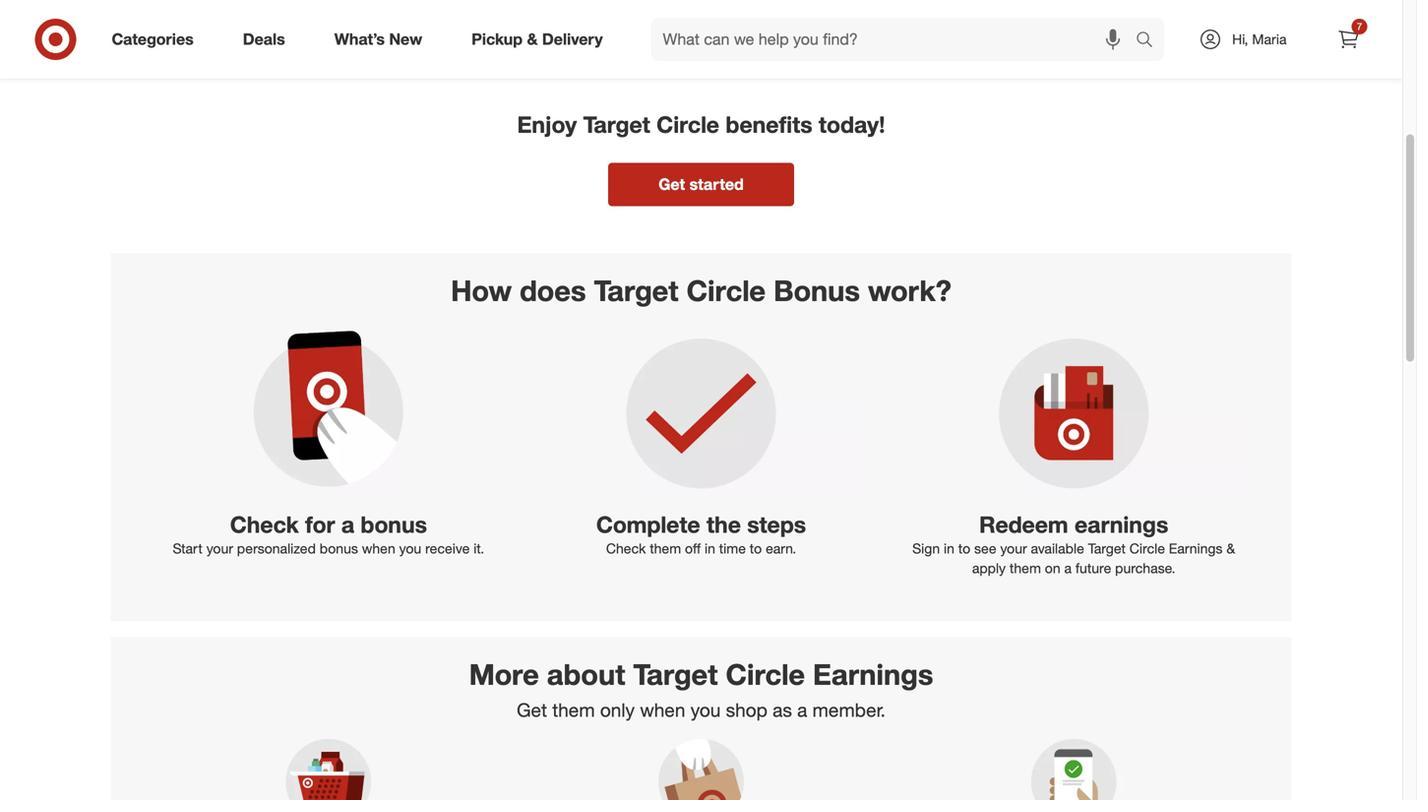 Task type: vqa. For each thing, say whether or not it's contained in the screenshot.
the left you
yes



Task type: locate. For each thing, give the bounding box(es) containing it.
1 horizontal spatial to
[[959, 540, 971, 557]]

in right off
[[705, 540, 716, 557]]

start
[[173, 540, 203, 557]]

in inside complete the steps check them off in time to earn.
[[705, 540, 716, 557]]

when inside more about target circle earnings get them only when you shop as a member.
[[640, 699, 686, 722]]

you inside more about target circle earnings get them only when you shop as a member.
[[691, 699, 721, 722]]

started
[[690, 175, 744, 194]]

a right on
[[1065, 560, 1072, 577]]

to inside redeem earnings sign in to see your available target circle earnings & apply them on a future purchase.
[[959, 540, 971, 557]]

earnings
[[1075, 511, 1169, 538]]

the
[[707, 511, 741, 538]]

check down complete at the left of the page
[[606, 540, 646, 557]]

redeem earnings sign in to see your available target circle earnings & apply them on a future purchase.
[[913, 511, 1236, 577]]

when right only on the left of page
[[640, 699, 686, 722]]

2 to from the left
[[959, 540, 971, 557]]

your right start
[[206, 540, 233, 557]]

steps
[[747, 511, 806, 538]]

you left "receive"
[[399, 540, 422, 557]]

1 vertical spatial when
[[640, 699, 686, 722]]

how
[[451, 273, 512, 308]]

1 in from the left
[[705, 540, 716, 557]]

today!
[[819, 111, 885, 138]]

more
[[469, 657, 539, 692]]

0 horizontal spatial in
[[705, 540, 716, 557]]

more about target circle earnings get them only when you shop as a member.
[[469, 657, 934, 722]]

0 vertical spatial a
[[341, 511, 354, 538]]

your down redeem
[[1001, 540, 1027, 557]]

to
[[750, 540, 762, 557], [959, 540, 971, 557]]

your inside redeem earnings sign in to see your available target circle earnings & apply them on a future purchase.
[[1001, 540, 1027, 557]]

earnings up purchase.
[[1169, 540, 1223, 557]]

get inside more about target circle earnings get them only when you shop as a member.
[[517, 699, 547, 722]]

hi,
[[1233, 31, 1249, 48]]

0 vertical spatial when
[[362, 540, 396, 557]]

to right time
[[750, 540, 762, 557]]

them down about
[[553, 699, 595, 722]]

0 horizontal spatial your
[[206, 540, 233, 557]]

0 horizontal spatial to
[[750, 540, 762, 557]]

sign
[[913, 540, 940, 557]]

apply
[[972, 560, 1006, 577]]

1 horizontal spatial you
[[691, 699, 721, 722]]

categories link
[[95, 18, 218, 61]]

bonus
[[361, 511, 427, 538], [320, 540, 358, 557]]

1 vertical spatial them
[[1010, 560, 1041, 577]]

pickup
[[472, 30, 523, 49]]

1 vertical spatial check
[[606, 540, 646, 557]]

1 horizontal spatial your
[[1001, 540, 1027, 557]]

when
[[362, 540, 396, 557], [640, 699, 686, 722]]

target up future
[[1088, 540, 1126, 557]]

0 vertical spatial them
[[650, 540, 681, 557]]

for
[[305, 511, 335, 538]]

1 horizontal spatial earnings
[[1169, 540, 1223, 557]]

earnings up member.
[[813, 657, 934, 692]]

0 horizontal spatial check
[[230, 511, 299, 538]]

target up only on the left of page
[[633, 657, 718, 692]]

1 horizontal spatial check
[[606, 540, 646, 557]]

1 to from the left
[[750, 540, 762, 557]]

does
[[520, 273, 586, 308]]

check up 'personalized' at the left of the page
[[230, 511, 299, 538]]

1 horizontal spatial them
[[650, 540, 681, 557]]

to left see
[[959, 540, 971, 557]]

them left on
[[1010, 560, 1041, 577]]

when left "receive"
[[362, 540, 396, 557]]

maria
[[1253, 31, 1287, 48]]

a right as
[[798, 699, 808, 722]]

0 vertical spatial you
[[399, 540, 422, 557]]

0 horizontal spatial &
[[527, 30, 538, 49]]

0 vertical spatial &
[[527, 30, 538, 49]]

get started
[[659, 175, 744, 194]]

2 vertical spatial them
[[553, 699, 595, 722]]

2 horizontal spatial a
[[1065, 560, 1072, 577]]

in right sign
[[944, 540, 955, 557]]

0 horizontal spatial a
[[341, 511, 354, 538]]

0 vertical spatial check
[[230, 511, 299, 538]]

it.
[[474, 540, 485, 557]]

0 horizontal spatial earnings
[[813, 657, 934, 692]]

circle up as
[[726, 657, 805, 692]]

1 horizontal spatial a
[[798, 699, 808, 722]]

your
[[206, 540, 233, 557], [1001, 540, 1027, 557]]

2 your from the left
[[1001, 540, 1027, 557]]

when for a
[[362, 540, 396, 557]]

in inside redeem earnings sign in to see your available target circle earnings & apply them on a future purchase.
[[944, 540, 955, 557]]

when for target
[[640, 699, 686, 722]]

target inside more about target circle earnings get them only when you shop as a member.
[[633, 657, 718, 692]]

earnings
[[1169, 540, 1223, 557], [813, 657, 934, 692]]

them
[[650, 540, 681, 557], [1010, 560, 1041, 577], [553, 699, 595, 722]]

in
[[705, 540, 716, 557], [944, 540, 955, 557]]

1 vertical spatial earnings
[[813, 657, 934, 692]]

bonus down for
[[320, 540, 358, 557]]

2 vertical spatial a
[[798, 699, 808, 722]]

1 vertical spatial get
[[517, 699, 547, 722]]

1 vertical spatial a
[[1065, 560, 1072, 577]]

pickup & delivery
[[472, 30, 603, 49]]

0 horizontal spatial you
[[399, 540, 422, 557]]

you
[[399, 540, 422, 557], [691, 699, 721, 722]]

deals link
[[226, 18, 310, 61]]

check inside complete the steps check them off in time to earn.
[[606, 540, 646, 557]]

enjoy
[[517, 111, 577, 138]]

you for bonus
[[399, 540, 422, 557]]

them left off
[[650, 540, 681, 557]]

check for a bonus start your personalized bonus when you receive it.
[[173, 511, 485, 557]]

0 horizontal spatial get
[[517, 699, 547, 722]]

1 horizontal spatial in
[[944, 540, 955, 557]]

you inside check for a bonus start your personalized bonus when you receive it.
[[399, 540, 422, 557]]

purchase.
[[1116, 560, 1176, 577]]

0 vertical spatial get
[[659, 175, 685, 194]]

a right for
[[341, 511, 354, 538]]

1 horizontal spatial &
[[1227, 540, 1236, 557]]

target
[[583, 111, 651, 138], [594, 273, 679, 308], [1088, 540, 1126, 557], [633, 657, 718, 692]]

7 link
[[1328, 18, 1371, 61]]

2 horizontal spatial them
[[1010, 560, 1041, 577]]

them inside more about target circle earnings get them only when you shop as a member.
[[553, 699, 595, 722]]

only
[[600, 699, 635, 722]]

7
[[1357, 20, 1363, 32]]

earnings inside redeem earnings sign in to see your available target circle earnings & apply them on a future purchase.
[[1169, 540, 1223, 557]]

a inside check for a bonus start your personalized bonus when you receive it.
[[341, 511, 354, 538]]

you for circle
[[691, 699, 721, 722]]

circle up get started
[[657, 111, 720, 138]]

1 horizontal spatial when
[[640, 699, 686, 722]]

&
[[527, 30, 538, 49], [1227, 540, 1236, 557]]

them inside complete the steps check them off in time to earn.
[[650, 540, 681, 557]]

a inside redeem earnings sign in to see your available target circle earnings & apply them on a future purchase.
[[1065, 560, 1072, 577]]

2 in from the left
[[944, 540, 955, 557]]

check
[[230, 511, 299, 538], [606, 540, 646, 557]]

about
[[547, 657, 626, 692]]

as
[[773, 699, 792, 722]]

0 horizontal spatial when
[[362, 540, 396, 557]]

circle
[[657, 111, 720, 138], [687, 273, 766, 308], [1130, 540, 1165, 557], [726, 657, 805, 692]]

categories
[[112, 30, 194, 49]]

benefits
[[726, 111, 813, 138]]

hi, maria
[[1233, 31, 1287, 48]]

1 your from the left
[[206, 540, 233, 557]]

time
[[719, 540, 746, 557]]

you left shop in the right of the page
[[691, 699, 721, 722]]

a
[[341, 511, 354, 538], [1065, 560, 1072, 577], [798, 699, 808, 722]]

bonus up "receive"
[[361, 511, 427, 538]]

get
[[659, 175, 685, 194], [517, 699, 547, 722]]

circle up purchase.
[[1130, 540, 1165, 557]]

when inside check for a bonus start your personalized bonus when you receive it.
[[362, 540, 396, 557]]

1 vertical spatial bonus
[[320, 540, 358, 557]]

get left started
[[659, 175, 685, 194]]

0 horizontal spatial them
[[553, 699, 595, 722]]

personalized
[[237, 540, 316, 557]]

0 vertical spatial earnings
[[1169, 540, 1223, 557]]

get down more
[[517, 699, 547, 722]]

future
[[1076, 560, 1112, 577]]

delivery
[[542, 30, 603, 49]]

1 vertical spatial &
[[1227, 540, 1236, 557]]

1 vertical spatial you
[[691, 699, 721, 722]]

1 horizontal spatial bonus
[[361, 511, 427, 538]]



Task type: describe. For each thing, give the bounding box(es) containing it.
check inside check for a bonus start your personalized bonus when you receive it.
[[230, 511, 299, 538]]

What can we help you find? suggestions appear below search field
[[651, 18, 1141, 61]]

what's new link
[[318, 18, 447, 61]]

pickup & delivery link
[[455, 18, 628, 61]]

work?
[[868, 273, 952, 308]]

deals
[[243, 30, 285, 49]]

1 horizontal spatial get
[[659, 175, 685, 194]]

how does target circle bonus work?
[[451, 273, 952, 308]]

what's new
[[334, 30, 422, 49]]

what's
[[334, 30, 385, 49]]

bonus
[[774, 273, 860, 308]]

complete
[[596, 511, 701, 538]]

enjoy target circle benefits today!
[[517, 111, 885, 138]]

shop
[[726, 699, 768, 722]]

target right does on the left top of page
[[594, 273, 679, 308]]

receive
[[425, 540, 470, 557]]

off
[[685, 540, 701, 557]]

search button
[[1127, 18, 1175, 65]]

earn.
[[766, 540, 797, 557]]

complete the steps check them off in time to earn.
[[596, 511, 806, 557]]

get started link
[[608, 163, 795, 206]]

circle inside redeem earnings sign in to see your available target circle earnings & apply them on a future purchase.
[[1130, 540, 1165, 557]]

redeem
[[980, 511, 1069, 538]]

new
[[389, 30, 422, 49]]

a inside more about target circle earnings get them only when you shop as a member.
[[798, 699, 808, 722]]

on
[[1045, 560, 1061, 577]]

& inside redeem earnings sign in to see your available target circle earnings & apply them on a future purchase.
[[1227, 540, 1236, 557]]

your inside check for a bonus start your personalized bonus when you receive it.
[[206, 540, 233, 557]]

see
[[975, 540, 997, 557]]

earnings inside more about target circle earnings get them only when you shop as a member.
[[813, 657, 934, 692]]

them inside redeem earnings sign in to see your available target circle earnings & apply them on a future purchase.
[[1010, 560, 1041, 577]]

circle left bonus
[[687, 273, 766, 308]]

available
[[1031, 540, 1085, 557]]

0 horizontal spatial bonus
[[320, 540, 358, 557]]

to inside complete the steps check them off in time to earn.
[[750, 540, 762, 557]]

circle inside more about target circle earnings get them only when you shop as a member.
[[726, 657, 805, 692]]

member.
[[813, 699, 886, 722]]

target inside redeem earnings sign in to see your available target circle earnings & apply them on a future purchase.
[[1088, 540, 1126, 557]]

search
[[1127, 32, 1175, 51]]

0 vertical spatial bonus
[[361, 511, 427, 538]]

target right 'enjoy' at the left top of the page
[[583, 111, 651, 138]]



